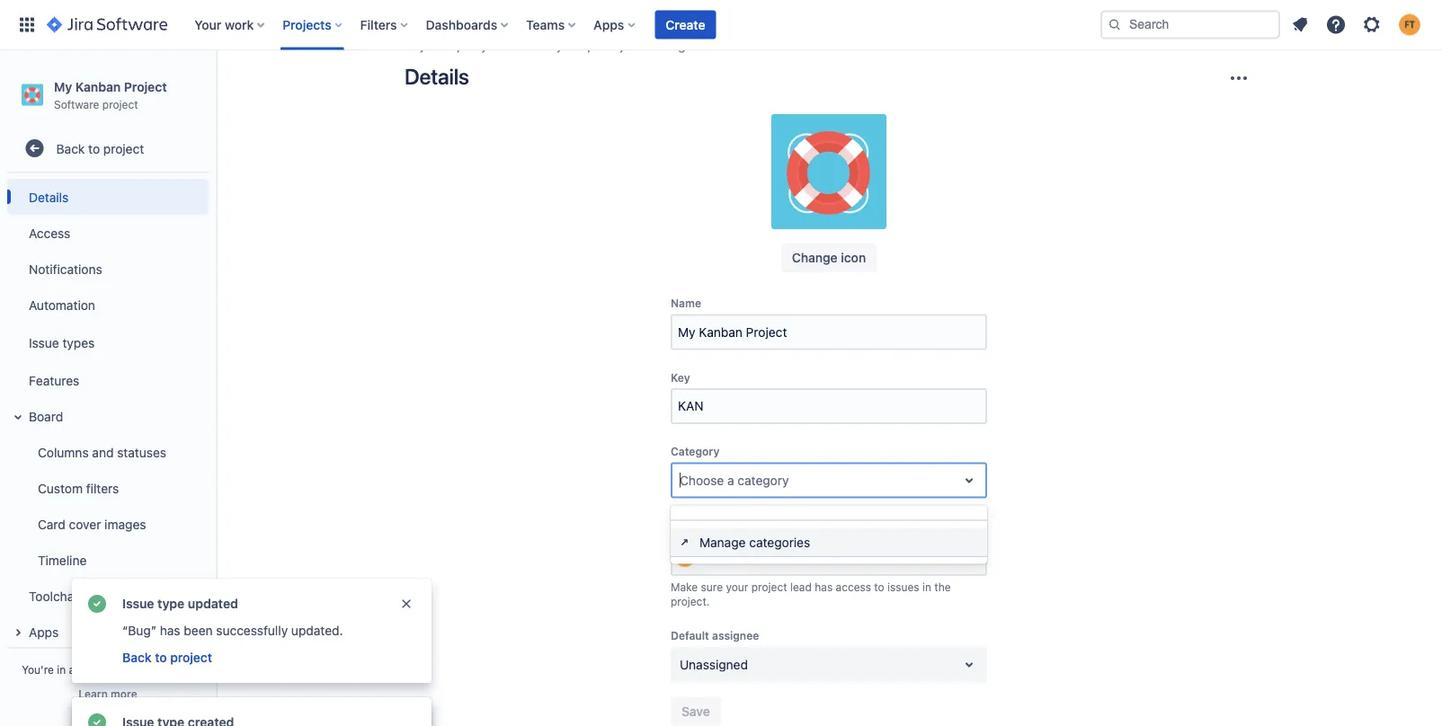 Task type: locate. For each thing, give the bounding box(es) containing it.
to
[[88, 141, 100, 156], [874, 581, 884, 594], [155, 650, 167, 665]]

back to project down "bug"
[[122, 650, 212, 665]]

my up software
[[54, 79, 72, 94]]

1 horizontal spatial a
[[727, 473, 734, 488]]

dismiss image
[[399, 597, 414, 611]]

1 horizontal spatial details
[[405, 64, 469, 89]]

1 horizontal spatial lead
[[790, 581, 812, 594]]

back inside "back to project" link
[[56, 141, 85, 156]]

back to project
[[56, 141, 144, 156], [122, 650, 212, 665]]

filters button
[[355, 10, 415, 39]]

to down software
[[88, 141, 100, 156]]

2 success image from the top
[[86, 712, 108, 726]]

project up the details link at the left
[[103, 141, 144, 156]]

sidebar navigation image
[[196, 72, 236, 108]]

kanban down teams
[[491, 39, 535, 53]]

1 vertical spatial kanban
[[75, 79, 121, 94]]

notifications
[[29, 261, 102, 276]]

your profile and settings image
[[1399, 14, 1421, 36]]

the
[[934, 581, 951, 594]]

Category text field
[[680, 472, 683, 490]]

my down dashboards
[[470, 39, 488, 53]]

1 horizontal spatial in
[[922, 581, 931, 594]]

success image
[[86, 593, 108, 615], [86, 712, 108, 726]]

0 vertical spatial has
[[815, 581, 833, 594]]

projects button
[[277, 10, 349, 39]]

search image
[[1108, 18, 1122, 32]]

details inside group
[[29, 190, 69, 204]]

0 horizontal spatial details
[[29, 190, 69, 204]]

1 horizontal spatial issue
[[122, 597, 154, 611]]

category
[[738, 473, 789, 488]]

choose
[[680, 473, 724, 488]]

kanban inside my kanban project software project
[[75, 79, 121, 94]]

0 vertical spatial kanban
[[491, 39, 535, 53]]

project down been
[[170, 650, 212, 665]]

notifications image
[[1289, 14, 1311, 36]]

2 vertical spatial to
[[155, 650, 167, 665]]

0 vertical spatial apps
[[594, 17, 624, 32]]

features link
[[7, 363, 209, 398]]

default assignee
[[671, 630, 759, 643]]

0 vertical spatial to
[[88, 141, 100, 156]]

you're
[[22, 664, 54, 676]]

kanban for my kanban project
[[491, 39, 535, 53]]

statuses
[[117, 445, 166, 460]]

apps
[[594, 17, 624, 32], [29, 625, 59, 640]]

issue left types
[[29, 335, 59, 350]]

project right software
[[102, 98, 138, 110]]

columns and statuses link
[[18, 434, 209, 470]]

1 vertical spatial in
[[57, 664, 66, 676]]

0 vertical spatial issue
[[29, 335, 59, 350]]

2 horizontal spatial to
[[874, 581, 884, 594]]

project up open link image
[[671, 520, 709, 533]]

0 horizontal spatial issue
[[29, 335, 59, 350]]

details
[[405, 64, 469, 89], [29, 190, 69, 204]]

projects link
[[401, 36, 448, 57]]

lead up manage
[[711, 520, 734, 533]]

0 horizontal spatial kanban
[[75, 79, 121, 94]]

assignee
[[712, 630, 759, 643]]

images
[[104, 517, 146, 532]]

to inside back to project button
[[155, 650, 167, 665]]

lead
[[711, 520, 734, 533], [790, 581, 812, 594]]

1 vertical spatial back to project link
[[122, 650, 212, 665]]

name
[[671, 298, 701, 310]]

my inside my kanban project software project
[[54, 79, 72, 94]]

0 vertical spatial back to project
[[56, 141, 144, 156]]

project inside my kanban project software project
[[102, 98, 138, 110]]

back to project link inside back to project button
[[122, 650, 212, 665]]

to inside "back to project" link
[[88, 141, 100, 156]]

my
[[470, 39, 488, 53], [54, 79, 72, 94]]

features
[[29, 373, 79, 388]]

group
[[4, 174, 209, 656]]

project left sidebar navigation icon
[[124, 79, 167, 94]]

1 vertical spatial back
[[122, 650, 152, 665]]

project right your
[[751, 581, 787, 594]]

more image
[[1228, 68, 1250, 89]]

automation link
[[7, 287, 209, 323]]

your
[[726, 581, 748, 594]]

1 vertical spatial back to project
[[122, 650, 212, 665]]

in
[[922, 581, 931, 594], [57, 664, 66, 676]]

1 vertical spatial my
[[54, 79, 72, 94]]

to down "bug"
[[155, 650, 167, 665]]

appswitcher icon image
[[16, 14, 38, 36]]

1 vertical spatial issue
[[122, 597, 154, 611]]

been
[[184, 624, 213, 638]]

automation
[[29, 297, 95, 312]]

settings
[[645, 39, 692, 53]]

dashboards button
[[420, 10, 515, 39]]

1 horizontal spatial has
[[815, 581, 833, 594]]

project left settings
[[601, 39, 642, 53]]

0 horizontal spatial projects
[[283, 17, 331, 32]]

project down teams
[[538, 39, 579, 53]]

1 horizontal spatial back
[[122, 650, 152, 665]]

0 vertical spatial my
[[470, 39, 488, 53]]

details up access
[[29, 190, 69, 204]]

0 horizontal spatial has
[[160, 624, 180, 638]]

project right the managed
[[158, 664, 194, 676]]

to inside make sure your project lead has access to issues in the project.
[[874, 581, 884, 594]]

project inside 'project settings' 'link'
[[601, 39, 642, 53]]

0 horizontal spatial apps
[[29, 625, 59, 640]]

has left access
[[815, 581, 833, 594]]

0 vertical spatial in
[[922, 581, 931, 594]]

my kanban project link
[[470, 36, 579, 57]]

1 horizontal spatial apps
[[594, 17, 624, 32]]

0 vertical spatial projects
[[283, 17, 331, 32]]

apps down toolchain
[[29, 625, 59, 640]]

project
[[538, 39, 579, 53], [601, 39, 642, 53], [124, 79, 167, 94], [671, 520, 709, 533]]

to left 'issues'
[[874, 581, 884, 594]]

1 vertical spatial details
[[29, 190, 69, 204]]

"bug"
[[122, 624, 156, 638]]

1 horizontal spatial my
[[470, 39, 488, 53]]

0 horizontal spatial back
[[56, 141, 85, 156]]

apps button
[[7, 614, 209, 650]]

issue inside group
[[29, 335, 59, 350]]

0 horizontal spatial a
[[69, 664, 75, 676]]

1 horizontal spatial projects
[[401, 39, 448, 53]]

timeline
[[38, 553, 87, 568]]

success image down learn
[[86, 712, 108, 726]]

projects inside popup button
[[283, 17, 331, 32]]

issue for issue type updated
[[122, 597, 154, 611]]

1 vertical spatial success image
[[86, 712, 108, 726]]

your work button
[[189, 10, 272, 39]]

projects right work
[[283, 17, 331, 32]]

kanban
[[491, 39, 535, 53], [75, 79, 121, 94]]

issue up "bug"
[[122, 597, 154, 611]]

in right you're
[[57, 664, 66, 676]]

0 vertical spatial back
[[56, 141, 85, 156]]

cover
[[69, 517, 101, 532]]

apps up project settings
[[594, 17, 624, 32]]

banner containing your work
[[0, 0, 1442, 50]]

back to project link
[[7, 131, 209, 167], [122, 650, 212, 665]]

project inside my kanban project software project
[[124, 79, 167, 94]]

work
[[225, 17, 254, 32]]

1 vertical spatial apps
[[29, 625, 59, 640]]

notifications link
[[7, 251, 209, 287]]

a right "choose"
[[727, 473, 734, 488]]

back to project up the details link at the left
[[56, 141, 144, 156]]

back to project link up the details link at the left
[[7, 131, 209, 167]]

back down "bug"
[[122, 650, 152, 665]]

custom filters link
[[18, 470, 209, 506]]

details down projects link
[[405, 64, 469, 89]]

0 horizontal spatial my
[[54, 79, 72, 94]]

my kanban project
[[470, 39, 579, 53]]

details link
[[7, 179, 209, 215]]

1 horizontal spatial to
[[155, 650, 167, 665]]

my for my kanban project
[[470, 39, 488, 53]]

make
[[671, 581, 698, 594]]

0 vertical spatial success image
[[86, 593, 108, 615]]

manage categories
[[699, 535, 810, 550]]

0 horizontal spatial to
[[88, 141, 100, 156]]

project.
[[671, 596, 710, 608]]

a
[[727, 473, 734, 488], [69, 664, 75, 676]]

projects
[[283, 17, 331, 32], [401, 39, 448, 53]]

1 vertical spatial to
[[874, 581, 884, 594]]

back down software
[[56, 141, 85, 156]]

back to project link down "bug"
[[122, 650, 212, 665]]

Search field
[[1100, 10, 1280, 39]]

funky
[[705, 549, 740, 564]]

1 vertical spatial lead
[[790, 581, 812, 594]]

0 vertical spatial back to project link
[[7, 131, 209, 167]]

0 horizontal spatial lead
[[711, 520, 734, 533]]

a left team- on the left
[[69, 664, 75, 676]]

1 horizontal spatial kanban
[[491, 39, 535, 53]]

jira software image
[[47, 14, 167, 36], [47, 14, 167, 36]]

settings image
[[1361, 14, 1383, 36]]

project
[[102, 98, 138, 110], [103, 141, 144, 156], [751, 581, 787, 594], [170, 650, 212, 665], [158, 664, 194, 676]]

projects down dashboards
[[401, 39, 448, 53]]

issue type updated
[[122, 597, 238, 611]]

has
[[815, 581, 833, 594], [160, 624, 180, 638]]

0 vertical spatial a
[[727, 473, 734, 488]]

success image right toolchain
[[86, 593, 108, 615]]

kanban up software
[[75, 79, 121, 94]]

has down type
[[160, 624, 180, 638]]

change icon button
[[781, 244, 877, 273]]

banner
[[0, 0, 1442, 50]]

1 vertical spatial a
[[69, 664, 75, 676]]

lead inside make sure your project lead has access to issues in the project.
[[790, 581, 812, 594]]

lead down categories
[[790, 581, 812, 594]]

in left the
[[922, 581, 931, 594]]

managed
[[108, 664, 155, 676]]

help image
[[1325, 14, 1347, 36]]

1 vertical spatial projects
[[401, 39, 448, 53]]



Task type: vqa. For each thing, say whether or not it's contained in the screenshot.
Notifications link at the top of the page
yes



Task type: describe. For each thing, give the bounding box(es) containing it.
filters
[[360, 17, 397, 32]]

access
[[29, 225, 70, 240]]

icon
[[841, 251, 866, 266]]

software
[[54, 98, 99, 110]]

change
[[792, 251, 838, 266]]

1 vertical spatial has
[[160, 624, 180, 638]]

back to project button
[[120, 647, 214, 669]]

successfully
[[216, 624, 288, 638]]

your work
[[194, 17, 254, 32]]

you're in a team-managed project
[[22, 664, 194, 676]]

issue types
[[29, 335, 95, 350]]

change icon
[[792, 251, 866, 266]]

create button
[[655, 10, 716, 39]]

back to project inside button
[[122, 650, 212, 665]]

access
[[836, 581, 871, 594]]

teams
[[526, 17, 565, 32]]

apps inside apps popup button
[[594, 17, 624, 32]]

default
[[671, 630, 709, 643]]

issues
[[887, 581, 919, 594]]

in inside make sure your project lead has access to issues in the project.
[[922, 581, 931, 594]]

card cover images
[[38, 517, 146, 532]]

sure
[[701, 581, 723, 594]]

1 success image from the top
[[86, 593, 108, 615]]

project avatar image
[[771, 115, 886, 230]]

board button
[[7, 398, 209, 434]]

success image
[[86, 712, 108, 726]]

access link
[[7, 215, 209, 251]]

open image
[[958, 654, 980, 676]]

"bug" has been successfully updated.
[[122, 624, 343, 638]]

kanban for my kanban project software project
[[75, 79, 121, 94]]

timeline link
[[18, 542, 209, 578]]

project inside make sure your project lead has access to issues in the project.
[[751, 581, 787, 594]]

project inside my kanban project link
[[538, 39, 579, 53]]

group containing details
[[4, 174, 209, 656]]

Default assignee text field
[[680, 656, 683, 674]]

Key field
[[673, 391, 985, 423]]

create
[[666, 17, 705, 32]]

0 horizontal spatial in
[[57, 664, 66, 676]]

0 vertical spatial lead
[[711, 520, 734, 533]]

choose a category
[[680, 473, 789, 488]]

and
[[92, 445, 114, 460]]

issue for issue types
[[29, 335, 59, 350]]

learn
[[79, 688, 108, 700]]

back inside back to project button
[[122, 650, 152, 665]]

categories
[[749, 535, 810, 550]]

open link image
[[678, 536, 692, 550]]

apps button
[[588, 10, 642, 39]]

funky town
[[705, 549, 774, 564]]

expand image
[[7, 622, 29, 644]]

types
[[62, 335, 95, 350]]

project settings link
[[601, 36, 692, 57]]

teams button
[[521, 10, 583, 39]]

make sure your project lead has access to issues in the project.
[[671, 581, 951, 608]]

0 vertical spatial details
[[405, 64, 469, 89]]

projects for projects popup button
[[283, 17, 331, 32]]

has inside make sure your project lead has access to issues in the project.
[[815, 581, 833, 594]]

columns and statuses
[[38, 445, 166, 460]]

primary element
[[11, 0, 1100, 50]]

team-
[[78, 664, 108, 676]]

projects for projects link
[[401, 39, 448, 53]]

custom filters
[[38, 481, 119, 496]]

updated.
[[291, 624, 343, 638]]

learn more button
[[79, 687, 137, 701]]

town
[[743, 549, 774, 564]]

funky town image
[[674, 546, 696, 568]]

project inside button
[[170, 650, 212, 665]]

category
[[671, 446, 720, 458]]

type
[[157, 597, 185, 611]]

filters
[[86, 481, 119, 496]]

Name field
[[673, 316, 985, 349]]

board
[[29, 409, 63, 424]]

my for my kanban project software project
[[54, 79, 72, 94]]

toolchain link
[[7, 578, 209, 614]]

open image
[[958, 470, 980, 492]]

apps inside apps button
[[29, 625, 59, 640]]

manage
[[699, 535, 746, 550]]

learn more
[[79, 688, 137, 700]]

custom
[[38, 481, 83, 496]]

dashboards
[[426, 17, 497, 32]]

key
[[671, 372, 690, 384]]

expand image
[[7, 407, 29, 428]]

issue types link
[[7, 323, 209, 363]]

columns
[[38, 445, 89, 460]]

project settings
[[601, 39, 692, 53]]

unassigned
[[680, 658, 748, 672]]

toolchain
[[29, 589, 84, 604]]

more
[[111, 688, 137, 700]]

project lead
[[671, 520, 734, 533]]

my kanban project software project
[[54, 79, 167, 110]]

your
[[194, 17, 221, 32]]

card cover images link
[[18, 506, 209, 542]]

updated
[[188, 597, 238, 611]]

card
[[38, 517, 66, 532]]



